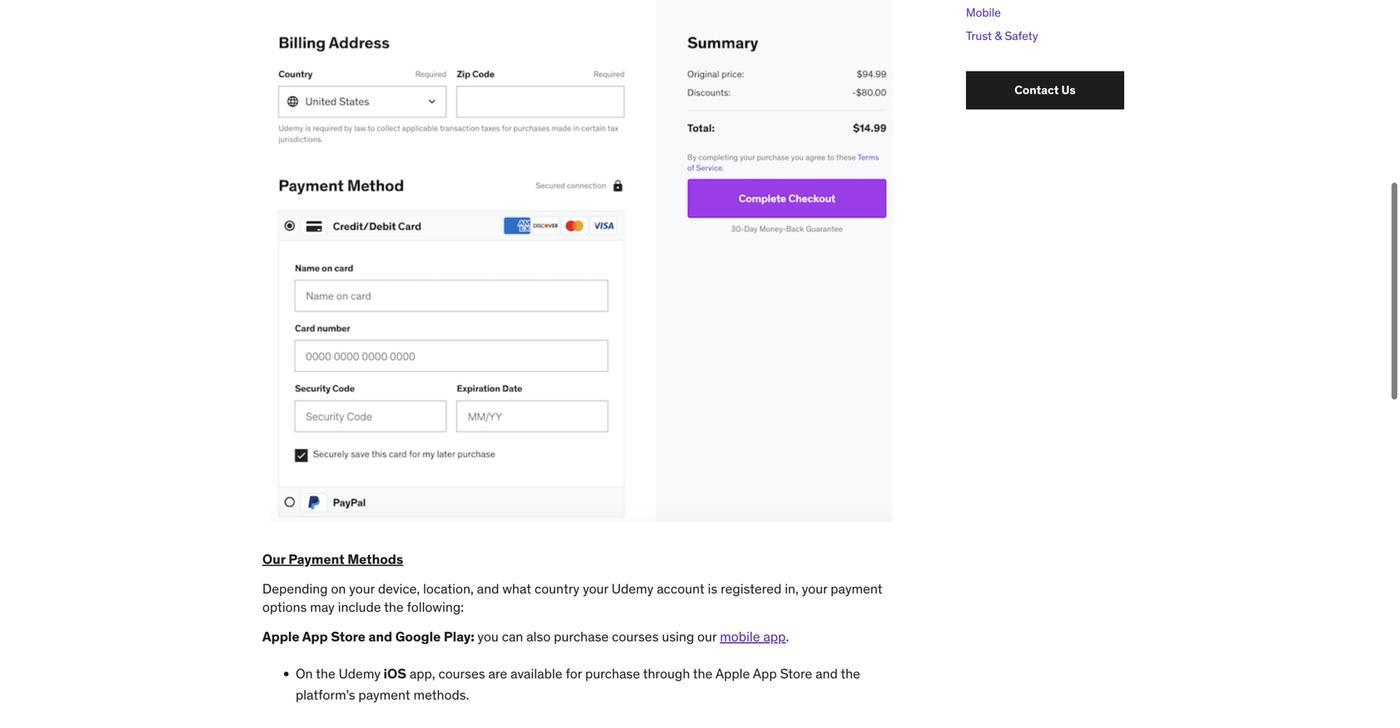 Task type: locate. For each thing, give the bounding box(es) containing it.
app
[[302, 628, 328, 645], [753, 665, 777, 682]]

app down app
[[753, 665, 777, 682]]

0 vertical spatial payment
[[831, 580, 882, 597]]

safety
[[1005, 28, 1038, 43]]

1 vertical spatial store
[[780, 665, 812, 682]]

and
[[477, 580, 499, 597], [369, 628, 392, 645], [816, 665, 838, 682]]

store down . at the right bottom of the page
[[780, 665, 812, 682]]

payment down ios
[[358, 686, 410, 704]]

2 horizontal spatial your
[[802, 580, 827, 597]]

0 horizontal spatial payment
[[358, 686, 410, 704]]

and inside app, courses are available for purchase through the apple app store and the platform's payment methods.
[[816, 665, 838, 682]]

apple app store and google play: you can also purchase courses using our mobile app .
[[262, 628, 792, 645]]

udemy left "account" at the bottom of the page
[[612, 580, 654, 597]]

your up include
[[349, 580, 375, 597]]

1 vertical spatial udemy
[[339, 665, 381, 682]]

0 horizontal spatial courses
[[438, 665, 485, 682]]

1 horizontal spatial your
[[583, 580, 608, 597]]

your right country
[[583, 580, 608, 597]]

1 horizontal spatial store
[[780, 665, 812, 682]]

payment
[[288, 551, 344, 568]]

0 vertical spatial udemy
[[612, 580, 654, 597]]

our
[[262, 551, 285, 568]]

us
[[1061, 83, 1076, 98]]

3 your from the left
[[802, 580, 827, 597]]

following:
[[407, 599, 464, 616]]

0 horizontal spatial store
[[331, 628, 366, 645]]

apple down mobile
[[715, 665, 750, 682]]

0 horizontal spatial udemy
[[339, 665, 381, 682]]

1 vertical spatial courses
[[438, 665, 485, 682]]

our payment methods
[[262, 551, 403, 568]]

payment right in,
[[831, 580, 882, 597]]

1 horizontal spatial courses
[[612, 628, 659, 645]]

your right in,
[[802, 580, 827, 597]]

.
[[786, 628, 789, 645]]

udemy
[[612, 580, 654, 597], [339, 665, 381, 682]]

in,
[[785, 580, 799, 597]]

contact
[[1015, 83, 1059, 98]]

app down "may"
[[302, 628, 328, 645]]

on the udemy ios
[[296, 665, 406, 682]]

app,
[[410, 665, 435, 682]]

are
[[488, 665, 507, 682]]

0 horizontal spatial apple
[[262, 628, 299, 645]]

payment
[[831, 580, 882, 597], [358, 686, 410, 704]]

purchase
[[554, 628, 609, 645], [585, 665, 640, 682]]

app inside app, courses are available for purchase through the apple app store and the platform's payment methods.
[[753, 665, 777, 682]]

0 horizontal spatial app
[[302, 628, 328, 645]]

1 vertical spatial purchase
[[585, 665, 640, 682]]

0 horizontal spatial and
[[369, 628, 392, 645]]

purchase right for
[[585, 665, 640, 682]]

0 vertical spatial courses
[[612, 628, 659, 645]]

apple inside app, courses are available for purchase through the apple app store and the platform's payment methods.
[[715, 665, 750, 682]]

1 horizontal spatial udemy
[[612, 580, 654, 597]]

options
[[262, 599, 307, 616]]

0 vertical spatial and
[[477, 580, 499, 597]]

2 horizontal spatial and
[[816, 665, 838, 682]]

0 horizontal spatial your
[[349, 580, 375, 597]]

our
[[697, 628, 717, 645]]

is
[[708, 580, 717, 597]]

your
[[349, 580, 375, 597], [583, 580, 608, 597], [802, 580, 827, 597]]

apple down options
[[262, 628, 299, 645]]

the
[[384, 599, 404, 616], [316, 665, 335, 682], [693, 665, 713, 682], [841, 665, 860, 682]]

courses inside app, courses are available for purchase through the apple app store and the platform's payment methods.
[[438, 665, 485, 682]]

1 vertical spatial payment
[[358, 686, 410, 704]]

1 vertical spatial apple
[[715, 665, 750, 682]]

0 vertical spatial store
[[331, 628, 366, 645]]

courses left using
[[612, 628, 659, 645]]

1 horizontal spatial app
[[753, 665, 777, 682]]

1 vertical spatial and
[[369, 628, 392, 645]]

&
[[995, 28, 1002, 43]]

store down include
[[331, 628, 366, 645]]

ios
[[384, 665, 406, 682]]

1 vertical spatial app
[[753, 665, 777, 682]]

courses up methods.
[[438, 665, 485, 682]]

udemy left ios
[[339, 665, 381, 682]]

0 vertical spatial app
[[302, 628, 328, 645]]

1 horizontal spatial apple
[[715, 665, 750, 682]]

app, courses are available for purchase through the apple app store and the platform's payment methods.
[[296, 665, 860, 704]]

1 horizontal spatial and
[[477, 580, 499, 597]]

device,
[[378, 580, 420, 597]]

0 vertical spatial purchase
[[554, 628, 609, 645]]

courses
[[612, 628, 659, 645], [438, 665, 485, 682]]

purchase inside app, courses are available for purchase through the apple app store and the platform's payment methods.
[[585, 665, 640, 682]]

purchase up for
[[554, 628, 609, 645]]

on
[[296, 665, 313, 682]]

store
[[331, 628, 366, 645], [780, 665, 812, 682]]

1 your from the left
[[349, 580, 375, 597]]

methods.
[[413, 686, 469, 704]]

through
[[643, 665, 690, 682]]

apple
[[262, 628, 299, 645], [715, 665, 750, 682]]

1 horizontal spatial payment
[[831, 580, 882, 597]]

2 vertical spatial and
[[816, 665, 838, 682]]



Task type: describe. For each thing, give the bounding box(es) containing it.
on
[[331, 580, 346, 597]]

methods
[[347, 551, 403, 568]]

mobile link
[[966, 5, 1001, 20]]

contact us button
[[966, 71, 1124, 109]]

registered
[[721, 580, 782, 597]]

play:
[[444, 628, 475, 645]]

mobile
[[720, 628, 760, 645]]

udemy inside 'depending on your device, location, and what country your udemy account is registered in, your payment options may include the following:'
[[612, 580, 654, 597]]

country
[[535, 580, 580, 597]]

trust
[[966, 28, 992, 43]]

depending on your device, location, and what country your udemy account is registered in, your payment options may include the following:
[[262, 580, 882, 616]]

trust & safety link
[[966, 28, 1038, 43]]

include
[[338, 599, 381, 616]]

for
[[566, 665, 582, 682]]

checkout_page.png image
[[269, 0, 893, 522]]

mobile trust & safety
[[966, 5, 1038, 43]]

payment inside 'depending on your device, location, and what country your udemy account is registered in, your payment options may include the following:'
[[831, 580, 882, 597]]

may
[[310, 599, 335, 616]]

account
[[657, 580, 705, 597]]

store inside app, courses are available for purchase through the apple app store and the platform's payment methods.
[[780, 665, 812, 682]]

also
[[526, 628, 551, 645]]

mobile app link
[[720, 628, 786, 645]]

depending
[[262, 580, 328, 597]]

app
[[763, 628, 786, 645]]

using
[[662, 628, 694, 645]]

available
[[511, 665, 562, 682]]

and inside 'depending on your device, location, and what country your udemy account is registered in, your payment options may include the following:'
[[477, 580, 499, 597]]

0 vertical spatial apple
[[262, 628, 299, 645]]

location,
[[423, 580, 474, 597]]

google
[[395, 628, 441, 645]]

mobile
[[966, 5, 1001, 20]]

payment inside app, courses are available for purchase through the apple app store and the platform's payment methods.
[[358, 686, 410, 704]]

2 your from the left
[[583, 580, 608, 597]]

platform's
[[296, 686, 355, 704]]

contact us
[[1015, 83, 1076, 98]]

the inside 'depending on your device, location, and what country your udemy account is registered in, your payment options may include the following:'
[[384, 599, 404, 616]]

what
[[502, 580, 531, 597]]

you
[[477, 628, 499, 645]]

can
[[502, 628, 523, 645]]



Task type: vqa. For each thing, say whether or not it's contained in the screenshot.
EMOJIS to the top
no



